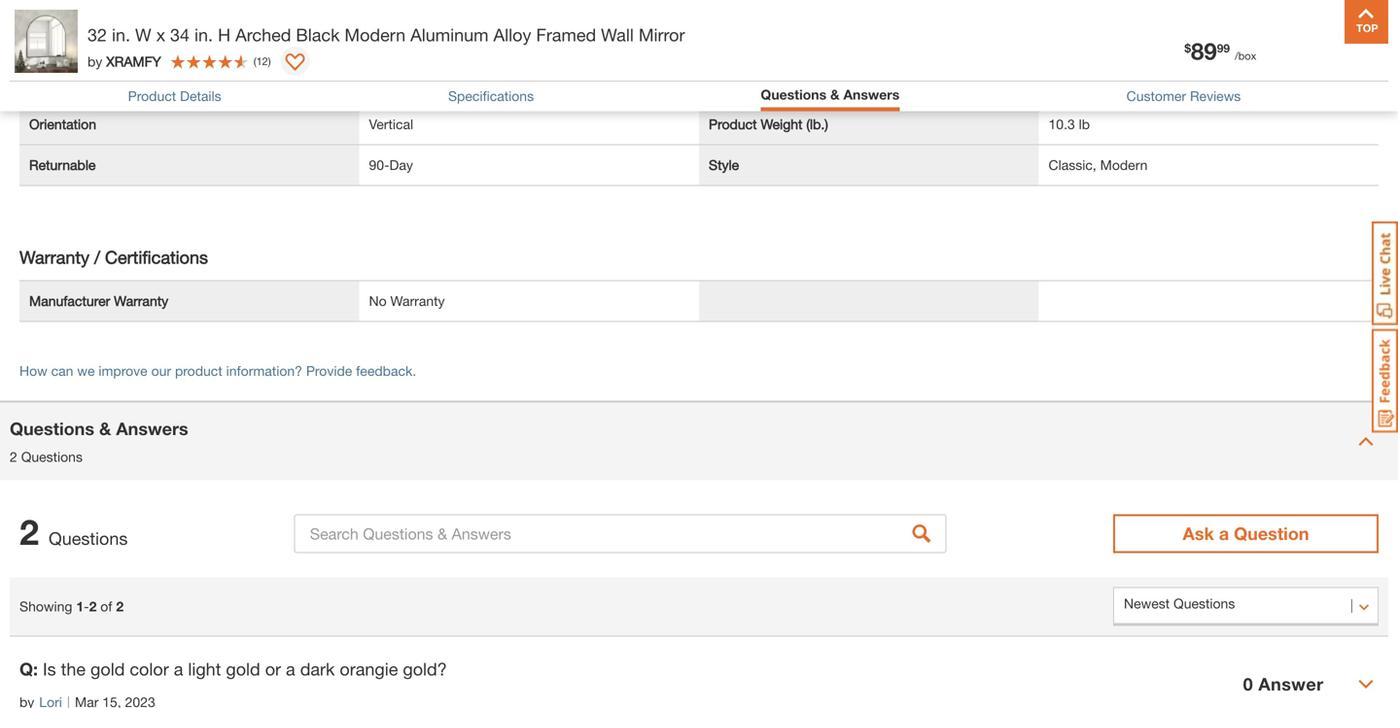 Task type: describe. For each thing, give the bounding box(es) containing it.
questions & answers 2 questions
[[10, 419, 188, 465]]

answers for questions & answers
[[844, 87, 900, 103]]

vanity
[[1049, 75, 1085, 91]]

gold?
[[403, 659, 447, 680]]

ask a question button
[[1113, 515, 1379, 554]]

type for frame type
[[72, 75, 100, 91]]

99
[[1217, 41, 1230, 55]]

customer
[[1127, 88, 1186, 104]]

(
[[254, 55, 256, 68]]

frame type
[[29, 75, 100, 91]]

w
[[135, 24, 151, 45]]

(lb.)
[[807, 116, 828, 132]]

certifications
[[105, 247, 208, 268]]

wall
[[601, 24, 634, 45]]

0 vertical spatial framed
[[536, 24, 596, 45]]

showing
[[19, 599, 72, 615]]

ask
[[1183, 524, 1214, 545]]

ask a question
[[1183, 524, 1309, 545]]

product
[[175, 363, 222, 379]]

a inside 'button'
[[1219, 524, 1229, 545]]

1 vertical spatial framed
[[369, 75, 416, 91]]

frame material
[[29, 34, 120, 51]]

manufacturer warranty
[[29, 293, 168, 309]]

/
[[94, 247, 100, 268]]

classic, modern
[[1049, 157, 1148, 173]]

provide
[[306, 363, 352, 379]]

warranty for manufacturer warranty
[[114, 293, 168, 309]]

questions up 2 questions
[[21, 449, 83, 465]]

type for mirror type
[[749, 75, 777, 91]]

how
[[19, 363, 47, 379]]

90-day
[[369, 157, 413, 173]]

10.3
[[1049, 116, 1075, 132]]

/box
[[1235, 50, 1257, 62]]

0 vertical spatial modern
[[345, 24, 406, 45]]

frame for frame type
[[29, 75, 68, 91]]

questions inside 2 questions
[[49, 528, 128, 549]]

product details
[[128, 88, 221, 104]]

manufacturer
[[29, 293, 110, 309]]

lb
[[1079, 116, 1090, 132]]

q: is the gold color a light gold or a dark orangie gold?
[[19, 659, 447, 680]]

style
[[709, 157, 739, 173]]

feedback.
[[356, 363, 416, 379]]

how can we improve our product information? provide feedback.
[[19, 363, 416, 379]]

89
[[1191, 37, 1217, 65]]

details
[[180, 88, 221, 104]]

frame for frame material
[[29, 34, 68, 51]]

32
[[88, 24, 107, 45]]

caret image for 0 answer
[[1359, 677, 1374, 693]]

can
[[51, 363, 73, 379]]

mirror type
[[709, 75, 777, 91]]

32 in. w x 34 in. h arched black modern aluminum alloy framed wall mirror
[[88, 24, 685, 45]]

( 12 )
[[254, 55, 271, 68]]

top button
[[1345, 0, 1389, 44]]

we
[[77, 363, 95, 379]]

is
[[43, 659, 56, 680]]

orientation
[[29, 116, 96, 132]]

aluminum
[[410, 24, 489, 45]]

2 horizontal spatial mirror
[[1089, 75, 1125, 91]]

how can we improve our product information? provide feedback. link
[[19, 363, 416, 379]]

day
[[389, 157, 413, 173]]

product image image
[[15, 10, 78, 73]]

)
[[268, 55, 271, 68]]

warranty for no warranty
[[390, 293, 445, 309]]

alloy
[[494, 24, 531, 45]]

vanity mirror
[[1049, 75, 1125, 91]]

reviews
[[1190, 88, 1241, 104]]

feedback link image
[[1372, 329, 1398, 434]]

orangie
[[340, 659, 398, 680]]

answer
[[1259, 674, 1324, 695]]

product weight (lb.)
[[709, 116, 828, 132]]

90-
[[369, 157, 389, 173]]

dark
[[300, 659, 335, 680]]

color
[[130, 659, 169, 680]]

2 gold from the left
[[226, 659, 260, 680]]



Task type: locate. For each thing, give the bounding box(es) containing it.
frame down product image
[[29, 75, 68, 91]]

or
[[265, 659, 281, 680]]

frame up frame type
[[29, 34, 68, 51]]

warranty left /
[[19, 247, 89, 268]]

0 horizontal spatial product
[[128, 88, 176, 104]]

1 horizontal spatial framed
[[536, 24, 596, 45]]

a left light
[[174, 659, 183, 680]]

gold
[[90, 659, 125, 680], [226, 659, 260, 680]]

questions up the "weight"
[[761, 87, 827, 103]]

0 horizontal spatial modern
[[345, 24, 406, 45]]

& for questions & answers 2 questions
[[99, 419, 111, 440]]

caret image
[[1359, 434, 1374, 450], [1359, 677, 1374, 693]]

& inside "questions & answers 2 questions"
[[99, 419, 111, 440]]

black
[[296, 24, 340, 45]]

0 horizontal spatial in.
[[112, 24, 130, 45]]

xramfy
[[106, 53, 161, 69]]

mirror right wall
[[639, 24, 685, 45]]

product for product details
[[128, 88, 176, 104]]

material
[[72, 34, 120, 51]]

0 vertical spatial answers
[[844, 87, 900, 103]]

of
[[100, 599, 112, 615]]

2 horizontal spatial a
[[1219, 524, 1229, 545]]

1 horizontal spatial &
[[830, 87, 840, 103]]

weight
[[761, 116, 803, 132]]

improve
[[99, 363, 148, 379]]

1 in. from the left
[[112, 24, 130, 45]]

modern right the black
[[345, 24, 406, 45]]

type up product weight (lb.)
[[749, 75, 777, 91]]

0 horizontal spatial type
[[72, 75, 100, 91]]

type down by
[[72, 75, 100, 91]]

-
[[84, 599, 89, 615]]

answers
[[844, 87, 900, 103], [116, 419, 188, 440]]

0
[[1243, 674, 1254, 695]]

1 horizontal spatial a
[[286, 659, 295, 680]]

gold left or
[[226, 659, 260, 680]]

answers for questions & answers 2 questions
[[116, 419, 188, 440]]

no
[[369, 293, 387, 309]]

product down "xramfy"
[[128, 88, 176, 104]]

questions & answers
[[761, 87, 900, 103]]

questions
[[761, 87, 827, 103], [10, 419, 94, 440], [21, 449, 83, 465], [49, 528, 128, 549]]

0 vertical spatial frame
[[29, 34, 68, 51]]

information?
[[226, 363, 302, 379]]

34
[[170, 24, 190, 45]]

0 horizontal spatial warranty
[[19, 247, 89, 268]]

the
[[61, 659, 86, 680]]

0 horizontal spatial gold
[[90, 659, 125, 680]]

specifications button
[[448, 88, 534, 104], [448, 88, 534, 104]]

modern
[[345, 24, 406, 45], [1101, 157, 1148, 173]]

& right mirror type
[[830, 87, 840, 103]]

1 horizontal spatial modern
[[1101, 157, 1148, 173]]

warranty / certifications
[[19, 247, 208, 268]]

no warranty
[[369, 293, 445, 309]]

0 vertical spatial product
[[128, 88, 176, 104]]

product
[[128, 88, 176, 104], [709, 116, 757, 132]]

customer reviews button
[[1127, 88, 1241, 104], [1127, 88, 1241, 104]]

h
[[218, 24, 231, 45]]

2
[[10, 449, 17, 465], [19, 511, 39, 553], [89, 599, 97, 615], [116, 599, 124, 615]]

product for product weight (lb.)
[[709, 116, 757, 132]]

1 horizontal spatial type
[[749, 75, 777, 91]]

mirror up product weight (lb.)
[[709, 75, 745, 91]]

2 frame from the top
[[29, 75, 68, 91]]

1 vertical spatial &
[[99, 419, 111, 440]]

$ 89 99 /box
[[1185, 37, 1257, 65]]

in. left the w
[[112, 24, 130, 45]]

light
[[188, 659, 221, 680]]

specifications
[[448, 88, 534, 104]]

warranty down certifications
[[114, 293, 168, 309]]

1 type from the left
[[72, 75, 100, 91]]

2 in. from the left
[[195, 24, 213, 45]]

showing 1 - 2 of 2
[[19, 599, 124, 615]]

2 type from the left
[[749, 75, 777, 91]]

answers inside "questions & answers 2 questions"
[[116, 419, 188, 440]]

frame
[[29, 34, 68, 51], [29, 75, 68, 91]]

2 caret image from the top
[[1359, 677, 1374, 693]]

questions down can
[[10, 419, 94, 440]]

caret image down "feedback link" "image"
[[1359, 434, 1374, 450]]

1 vertical spatial product
[[709, 116, 757, 132]]

1 horizontal spatial product
[[709, 116, 757, 132]]

0 vertical spatial &
[[830, 87, 840, 103]]

framed up vertical
[[369, 75, 416, 91]]

live chat image
[[1372, 222, 1398, 326]]

1 vertical spatial caret image
[[1359, 677, 1374, 693]]

a right ask
[[1219, 524, 1229, 545]]

0 horizontal spatial answers
[[116, 419, 188, 440]]

arched
[[235, 24, 291, 45]]

& down improve
[[99, 419, 111, 440]]

classic,
[[1049, 157, 1097, 173]]

gold right the
[[90, 659, 125, 680]]

type
[[72, 75, 100, 91], [749, 75, 777, 91]]

x
[[156, 24, 165, 45]]

10.3 lb
[[1049, 116, 1090, 132]]

1 horizontal spatial gold
[[226, 659, 260, 680]]

caret image for 2
[[1359, 434, 1374, 450]]

mirror right vanity
[[1089, 75, 1125, 91]]

product up the style
[[709, 116, 757, 132]]

display image
[[286, 53, 305, 73]]

q:
[[19, 659, 38, 680]]

1 vertical spatial frame
[[29, 75, 68, 91]]

12
[[256, 55, 268, 68]]

1 horizontal spatial mirror
[[709, 75, 745, 91]]

product details button
[[128, 88, 221, 104], [128, 88, 221, 104]]

in. left h at the top of page
[[195, 24, 213, 45]]

0 vertical spatial caret image
[[1359, 434, 1374, 450]]

0 horizontal spatial mirror
[[639, 24, 685, 45]]

vertical
[[369, 116, 413, 132]]

by xramfy
[[88, 53, 161, 69]]

0 horizontal spatial a
[[174, 659, 183, 680]]

metal
[[369, 34, 403, 51]]

framed left wall
[[536, 24, 596, 45]]

our
[[151, 363, 171, 379]]

1 horizontal spatial answers
[[844, 87, 900, 103]]

warranty right no
[[390, 293, 445, 309]]

a right or
[[286, 659, 295, 680]]

0 horizontal spatial framed
[[369, 75, 416, 91]]

customer reviews
[[1127, 88, 1241, 104]]

by
[[88, 53, 102, 69]]

modern right classic,
[[1101, 157, 1148, 173]]

2 inside "questions & answers 2 questions"
[[10, 449, 17, 465]]

mirror
[[639, 24, 685, 45], [709, 75, 745, 91], [1089, 75, 1125, 91]]

1 gold from the left
[[90, 659, 125, 680]]

2 questions
[[19, 511, 128, 553]]

1
[[76, 599, 84, 615]]

returnable
[[29, 157, 96, 173]]

question
[[1234, 524, 1309, 545]]

1 horizontal spatial warranty
[[114, 293, 168, 309]]

1 vertical spatial answers
[[116, 419, 188, 440]]

2 horizontal spatial warranty
[[390, 293, 445, 309]]

a
[[1219, 524, 1229, 545], [174, 659, 183, 680], [286, 659, 295, 680]]

Search Questions & Answers text field
[[294, 515, 947, 554]]

1 vertical spatial modern
[[1101, 157, 1148, 173]]

caret image right answer
[[1359, 677, 1374, 693]]

1 horizontal spatial in.
[[195, 24, 213, 45]]

& for questions & answers
[[830, 87, 840, 103]]

0 horizontal spatial &
[[99, 419, 111, 440]]

questions up the -
[[49, 528, 128, 549]]

in.
[[112, 24, 130, 45], [195, 24, 213, 45]]

1 caret image from the top
[[1359, 434, 1374, 450]]

1 frame from the top
[[29, 34, 68, 51]]

$
[[1185, 41, 1191, 55]]

0 answer
[[1243, 674, 1324, 695]]



Task type: vqa. For each thing, say whether or not it's contained in the screenshot.
rightmost +
no



